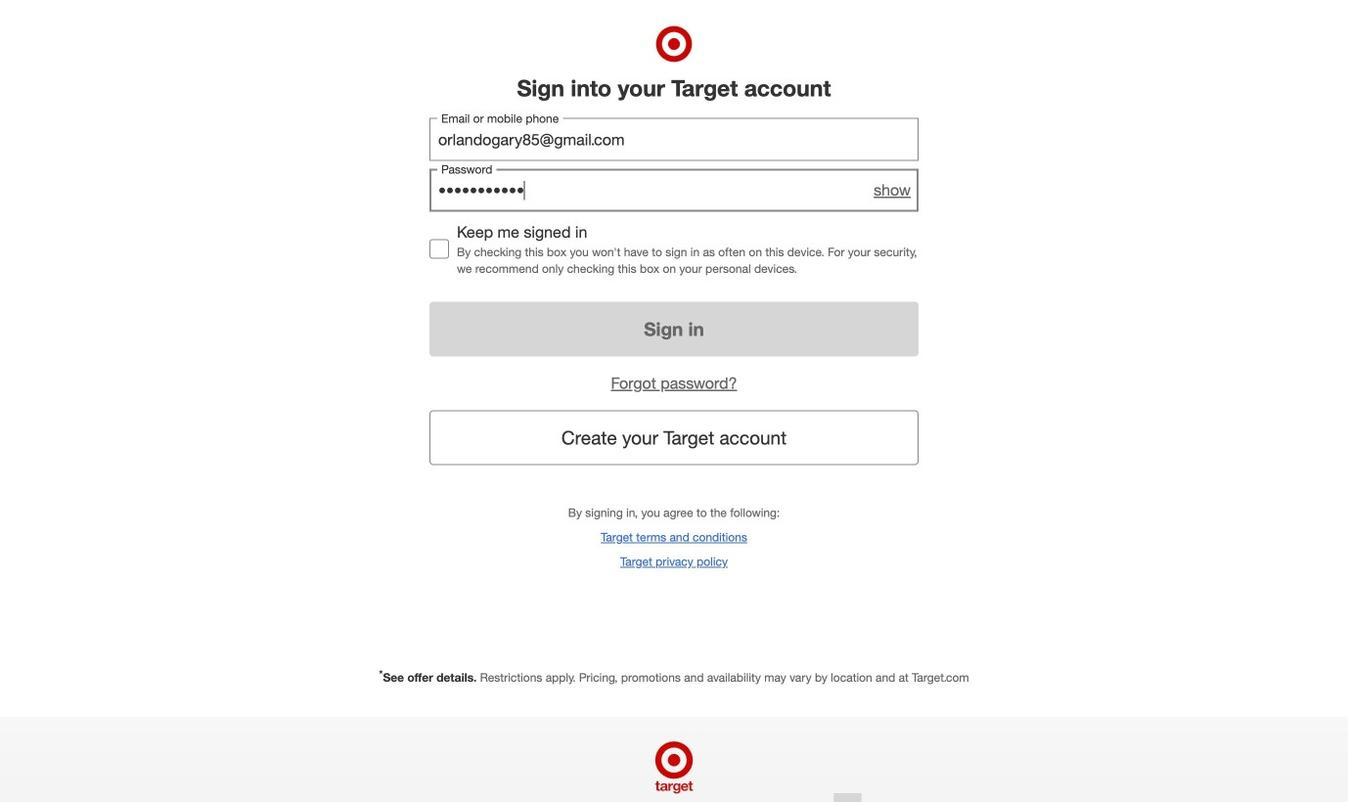 Task type: locate. For each thing, give the bounding box(es) containing it.
target: expect more. pay less. image
[[399, 717, 949, 802]]

None text field
[[430, 118, 919, 161]]

None checkbox
[[430, 239, 449, 259]]

None password field
[[430, 169, 919, 212]]



Task type: vqa. For each thing, say whether or not it's contained in the screenshot.
checkbox
yes



